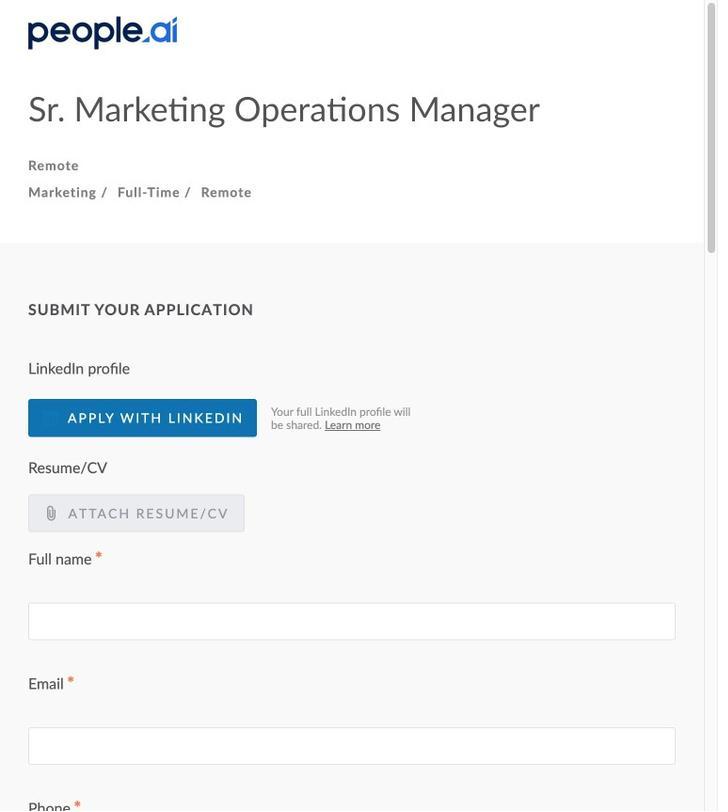 Task type: vqa. For each thing, say whether or not it's contained in the screenshot.
text box
yes



Task type: describe. For each thing, give the bounding box(es) containing it.
people.ai logo image
[[28, 16, 177, 49]]



Task type: locate. For each thing, give the bounding box(es) containing it.
None email field
[[28, 728, 676, 766]]

paperclip image
[[43, 506, 58, 521]]

None text field
[[28, 603, 676, 641]]



